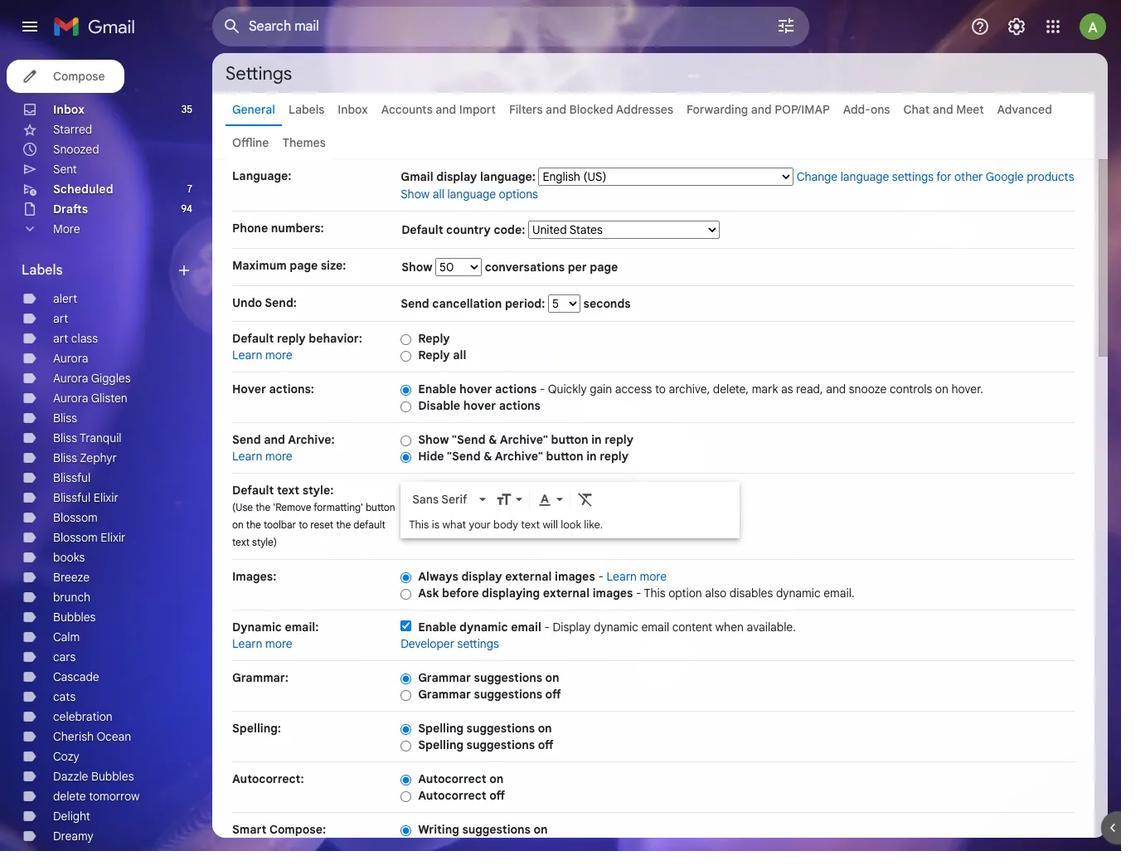 Task type: vqa. For each thing, say whether or not it's contained in the screenshot.
spelling
yes



Task type: locate. For each thing, give the bounding box(es) containing it.
external up displaying
[[506, 569, 552, 584]]

bliss zephyr
[[53, 451, 117, 466]]

1 vertical spatial labels
[[22, 262, 63, 279]]

learn up the ask before displaying external images - this option also disables dynamic email.
[[607, 569, 637, 584]]

enable
[[418, 382, 457, 397], [418, 620, 457, 635]]

scheduled link
[[53, 182, 113, 197]]

2 blossom from the top
[[53, 530, 98, 545]]

learn more link down the 'archive:' at the bottom left
[[232, 449, 293, 464]]

language right change
[[841, 169, 890, 184]]

compose
[[53, 69, 105, 84]]

aurora for aurora glisten
[[53, 391, 88, 406]]

send up reply option
[[401, 296, 430, 311]]

labels navigation
[[0, 53, 212, 851]]

spelling for spelling suggestions on
[[418, 721, 464, 736]]

elixir up blossom link
[[94, 490, 119, 505]]

Grammar suggestions on radio
[[401, 673, 412, 685]]

all down cancellation
[[453, 348, 467, 363]]

settings up the grammar suggestions on
[[458, 637, 499, 651]]

1 bliss from the top
[[53, 411, 77, 426]]

1 vertical spatial reply
[[605, 432, 634, 447]]

developer
[[401, 637, 455, 651]]

all for reply
[[453, 348, 467, 363]]

0 horizontal spatial email
[[511, 620, 542, 635]]

external down always display external images - learn more
[[543, 586, 590, 601]]

0 vertical spatial external
[[506, 569, 552, 584]]

smart
[[232, 822, 267, 837]]

aurora up bliss link
[[53, 391, 88, 406]]

button up hide "send & archive" button in reply
[[552, 432, 589, 447]]

inbox inside labels navigation
[[53, 102, 85, 117]]

code:
[[494, 222, 526, 237]]

1 vertical spatial show
[[402, 260, 436, 275]]

0 vertical spatial labels
[[289, 102, 325, 117]]

learn more link for and
[[232, 449, 293, 464]]

Spelling suggestions off radio
[[401, 740, 412, 753]]

Hide "Send & Archive" button in reply radio
[[401, 451, 412, 464]]

1 vertical spatial archive"
[[495, 449, 544, 464]]

0 vertical spatial blissful
[[53, 471, 91, 485]]

text left will
[[521, 518, 540, 532]]

"send down disable hover actions
[[452, 432, 486, 447]]

0 horizontal spatial send
[[232, 432, 261, 447]]

bliss down bliss link
[[53, 431, 77, 446]]

more inside send and archive: learn more
[[266, 449, 293, 464]]

bubbles up tomorrow
[[91, 769, 134, 784]]

1 vertical spatial hover
[[464, 398, 496, 413]]

reply up reply all
[[418, 331, 450, 346]]

elixir for blossom elixir
[[101, 530, 126, 545]]

meet
[[957, 102, 985, 117]]

displaying
[[482, 586, 540, 601]]

ask
[[418, 586, 439, 601]]

0 vertical spatial off
[[546, 687, 561, 702]]

show up hide
[[418, 432, 449, 447]]

2 vertical spatial text
[[232, 536, 250, 549]]

controls
[[890, 382, 933, 397]]

1 horizontal spatial labels
[[289, 102, 325, 117]]

to right "access"
[[656, 382, 666, 397]]

1 vertical spatial this
[[644, 586, 666, 601]]

hover actions:
[[232, 382, 314, 397]]

7
[[187, 183, 193, 195]]

display
[[553, 620, 591, 635]]

reply down 'send:'
[[277, 331, 306, 346]]

learn up hover
[[232, 348, 263, 363]]

delight
[[53, 809, 90, 824]]

and right filters
[[546, 102, 567, 117]]

1 vertical spatial enable
[[418, 620, 457, 635]]

enable up disable
[[418, 382, 457, 397]]

bliss for bliss link
[[53, 411, 77, 426]]

0 vertical spatial display
[[437, 169, 478, 184]]

0 vertical spatial blossom
[[53, 510, 98, 525]]

0 vertical spatial reply
[[418, 331, 450, 346]]

send for send and archive: learn more
[[232, 432, 261, 447]]

0 vertical spatial enable
[[418, 382, 457, 397]]

1 vertical spatial spelling
[[418, 738, 464, 753]]

off up writing suggestions on
[[490, 788, 506, 803]]

search mail image
[[217, 12, 247, 41]]

cars
[[53, 650, 76, 665]]

inbox link up starred at the left
[[53, 102, 85, 117]]

actions:
[[269, 382, 314, 397]]

Grammar suggestions off radio
[[401, 689, 412, 702]]

0 vertical spatial art
[[53, 311, 68, 326]]

default inside 'default text style: (use the 'remove formatting' button on the toolbar to reset the default text style)'
[[232, 483, 274, 498]]

support image
[[971, 17, 991, 37]]

& down show "send & archive" button in reply
[[484, 449, 493, 464]]

bubbles down brunch link
[[53, 610, 96, 625]]

1 enable from the top
[[418, 382, 457, 397]]

0 vertical spatial spelling
[[418, 721, 464, 736]]

actions for disable
[[499, 398, 541, 413]]

blissful down blissful link
[[53, 490, 91, 505]]

email
[[511, 620, 542, 635], [642, 620, 670, 635]]

art down alert link
[[53, 311, 68, 326]]

settings left for
[[893, 169, 934, 184]]

labels for labels heading
[[22, 262, 63, 279]]

chat
[[904, 102, 930, 117]]

None search field
[[212, 7, 810, 46]]

enable for enable hover actions
[[418, 382, 457, 397]]

hover.
[[952, 382, 984, 397]]

Always display external images radio
[[401, 572, 412, 584]]

in for show "send & archive" button in reply
[[592, 432, 602, 447]]

suggestions up spelling suggestions off
[[467, 721, 535, 736]]

1 vertical spatial reply
[[418, 348, 450, 363]]

settings inside enable dynamic email - display dynamic email content when available. developer settings
[[458, 637, 499, 651]]

undo
[[232, 295, 262, 310]]

dynamic up developer settings link
[[460, 620, 508, 635]]

None checkbox
[[401, 621, 412, 632]]

default left country
[[402, 222, 444, 237]]

pop/imap
[[775, 102, 831, 117]]

blissful link
[[53, 471, 91, 485]]

suggestions for spelling suggestions off
[[467, 738, 535, 753]]

grammar right grammar suggestions off "radio"
[[418, 687, 471, 702]]

0 vertical spatial show
[[401, 187, 430, 202]]

more down dynamic
[[266, 637, 293, 651]]

reply
[[418, 331, 450, 346], [418, 348, 450, 363]]

ocean
[[97, 729, 131, 744]]

1 horizontal spatial all
[[453, 348, 467, 363]]

reply up formatting options toolbar
[[600, 449, 629, 464]]

1 horizontal spatial page
[[590, 260, 618, 275]]

1 vertical spatial bubbles
[[91, 769, 134, 784]]

send inside send and archive: learn more
[[232, 432, 261, 447]]

0 vertical spatial all
[[433, 187, 445, 202]]

1 grammar from the top
[[418, 671, 471, 685]]

page right per
[[590, 260, 618, 275]]

1 vertical spatial grammar
[[418, 687, 471, 702]]

ons
[[871, 102, 891, 117]]

general link
[[232, 102, 275, 117]]

off down the grammar suggestions on
[[546, 687, 561, 702]]

0 horizontal spatial inbox
[[53, 102, 85, 117]]

reply all
[[418, 348, 467, 363]]

0 horizontal spatial labels
[[22, 262, 63, 279]]

0 vertical spatial bubbles
[[53, 610, 96, 625]]

1 vertical spatial text
[[521, 518, 540, 532]]

0 vertical spatial "send
[[452, 432, 486, 447]]

disable hover actions
[[418, 398, 541, 413]]

add-
[[844, 102, 871, 117]]

calm
[[53, 630, 80, 645]]

1 vertical spatial actions
[[499, 398, 541, 413]]

2 vertical spatial bliss
[[53, 451, 77, 466]]

2 aurora from the top
[[53, 371, 88, 386]]

2 vertical spatial off
[[490, 788, 506, 803]]

0 vertical spatial send
[[401, 296, 430, 311]]

1 vertical spatial blossom
[[53, 530, 98, 545]]

0 vertical spatial this
[[409, 518, 429, 532]]

art for art class
[[53, 331, 68, 346]]

1 horizontal spatial inbox link
[[338, 102, 368, 117]]

labels inside navigation
[[22, 262, 63, 279]]

0 vertical spatial elixir
[[94, 490, 119, 505]]

1 vertical spatial to
[[299, 519, 308, 531]]

sans serif
[[413, 492, 468, 507]]

2 vertical spatial reply
[[600, 449, 629, 464]]

page
[[290, 258, 318, 273], [590, 260, 618, 275]]

1 vertical spatial "send
[[447, 449, 481, 464]]

images up display
[[555, 569, 596, 584]]

blossom for blossom link
[[53, 510, 98, 525]]

1 spelling from the top
[[418, 721, 464, 736]]

archive" for hide
[[495, 449, 544, 464]]

all
[[433, 187, 445, 202], [453, 348, 467, 363]]

1 email from the left
[[511, 620, 542, 635]]

on inside 'default text style: (use the 'remove formatting' button on the toolbar to reset the default text style)'
[[232, 519, 244, 531]]

1 vertical spatial off
[[538, 738, 554, 753]]

2 blissful from the top
[[53, 490, 91, 505]]

1 vertical spatial elixir
[[101, 530, 126, 545]]

drafts
[[53, 202, 88, 217]]

grammar for grammar suggestions off
[[418, 687, 471, 702]]

show down gmail
[[401, 187, 430, 202]]

remove formatting ‪(⌘\)‬ image
[[578, 492, 594, 508]]

& for show
[[489, 432, 498, 447]]

gmail
[[401, 169, 434, 184]]

text left style)
[[232, 536, 250, 549]]

the
[[256, 501, 271, 514], [246, 519, 261, 531], [336, 519, 351, 531]]

1 blossom from the top
[[53, 510, 98, 525]]

0 vertical spatial autocorrect
[[418, 772, 487, 787]]

2 vertical spatial default
[[232, 483, 274, 498]]

dynamic left email.
[[777, 586, 821, 601]]

0 vertical spatial reply
[[277, 331, 306, 346]]

0 horizontal spatial settings
[[458, 637, 499, 651]]

1 vertical spatial aurora
[[53, 371, 88, 386]]

3 bliss from the top
[[53, 451, 77, 466]]

actions up disable hover actions
[[495, 382, 537, 397]]

show all language options
[[401, 187, 538, 202]]

0 vertical spatial to
[[656, 382, 666, 397]]

bliss up bliss tranquil "link"
[[53, 411, 77, 426]]

and left pop/imap
[[752, 102, 772, 117]]

alert
[[53, 291, 77, 306]]

1 autocorrect from the top
[[418, 772, 487, 787]]

show for show all language options
[[401, 187, 430, 202]]

enable inside enable dynamic email - display dynamic email content when available. developer settings
[[418, 620, 457, 635]]

send
[[401, 296, 430, 311], [232, 432, 261, 447]]

chat and meet link
[[904, 102, 985, 117]]

bliss for bliss tranquil
[[53, 431, 77, 446]]

disables
[[730, 586, 774, 601]]

0 vertical spatial archive"
[[500, 432, 549, 447]]

2 vertical spatial aurora
[[53, 391, 88, 406]]

2 spelling from the top
[[418, 738, 464, 753]]

spelling right spelling suggestions off option
[[418, 738, 464, 753]]

0 vertical spatial button
[[552, 432, 589, 447]]

archive" up hide "send & archive" button in reply
[[500, 432, 549, 447]]

blocked
[[570, 102, 614, 117]]

period:
[[505, 296, 546, 311]]

hover for enable
[[460, 382, 492, 397]]

0 vertical spatial settings
[[893, 169, 934, 184]]

more down the 'archive:' at the bottom left
[[266, 449, 293, 464]]

1 vertical spatial images
[[593, 586, 634, 601]]

0 vertical spatial actions
[[495, 382, 537, 397]]

cozy link
[[53, 749, 79, 764]]

2 bliss from the top
[[53, 431, 77, 446]]

to
[[656, 382, 666, 397], [299, 519, 308, 531]]

hover right disable
[[464, 398, 496, 413]]

0 vertical spatial &
[[489, 432, 498, 447]]

scheduled
[[53, 182, 113, 197]]

forwarding and pop/imap
[[687, 102, 831, 117]]

aurora for aurora giggles
[[53, 371, 88, 386]]

enable dynamic email - display dynamic email content when available. developer settings
[[401, 620, 797, 651]]

1 vertical spatial blissful
[[53, 490, 91, 505]]

default for default text style: (use the 'remove formatting' button on the toolbar to reset the default text style)
[[232, 483, 274, 498]]

suggestions for grammar suggestions off
[[474, 687, 543, 702]]

default for default country code:
[[402, 222, 444, 237]]

1 art from the top
[[53, 311, 68, 326]]

0 vertical spatial in
[[592, 432, 602, 447]]

this left option
[[644, 586, 666, 601]]

2 autocorrect from the top
[[418, 788, 487, 803]]

blossom for blossom elixir
[[53, 530, 98, 545]]

page left size:
[[290, 258, 318, 273]]

suggestions up 'grammar suggestions off'
[[474, 671, 543, 685]]

actions for enable
[[495, 382, 537, 397]]

and right read,
[[827, 382, 847, 397]]

accounts
[[381, 102, 433, 117]]

more
[[266, 348, 293, 363], [266, 449, 293, 464], [640, 569, 667, 584], [266, 637, 293, 651]]

1 horizontal spatial to
[[656, 382, 666, 397]]

0 horizontal spatial this
[[409, 518, 429, 532]]

email left content on the bottom right
[[642, 620, 670, 635]]

- inside enable dynamic email - display dynamic email content when available. developer settings
[[545, 620, 550, 635]]

blissful elixir link
[[53, 490, 119, 505]]

settings
[[893, 169, 934, 184], [458, 637, 499, 651]]

and for meet
[[933, 102, 954, 117]]

more inside "default reply behavior: learn more"
[[266, 348, 293, 363]]

aurora down "art class"
[[53, 351, 88, 366]]

2 vertical spatial button
[[366, 501, 395, 514]]

learn up (use
[[232, 449, 263, 464]]

0 horizontal spatial language
[[448, 187, 496, 202]]

and for import
[[436, 102, 457, 117]]

dynamic down the ask before displaying external images - this option also disables dynamic email.
[[594, 620, 639, 635]]

1 vertical spatial bliss
[[53, 431, 77, 446]]

offline link
[[232, 135, 269, 150]]

autocorrect:
[[232, 772, 304, 787]]

1 reply from the top
[[418, 331, 450, 346]]

developer settings link
[[401, 637, 499, 651]]

brunch link
[[53, 590, 91, 605]]

display up before
[[462, 569, 503, 584]]

0 vertical spatial language
[[841, 169, 890, 184]]

0 vertical spatial aurora
[[53, 351, 88, 366]]

text up 'remove
[[277, 483, 300, 498]]

blossom down blossom link
[[53, 530, 98, 545]]

off down the spelling suggestions on
[[538, 738, 554, 753]]

0 horizontal spatial inbox link
[[53, 102, 85, 117]]

aurora glisten link
[[53, 391, 128, 406]]

hover
[[460, 382, 492, 397], [464, 398, 496, 413]]

1 blissful from the top
[[53, 471, 91, 485]]

suggestions for spelling suggestions on
[[467, 721, 535, 736]]

and left the 'archive:' at the bottom left
[[264, 432, 285, 447]]

1 vertical spatial all
[[453, 348, 467, 363]]

in up remove formatting ‪(⌘\)‬ image
[[587, 449, 597, 464]]

default
[[354, 519, 386, 531]]

art class link
[[53, 331, 98, 346]]

default down undo on the left
[[232, 331, 274, 346]]

behavior:
[[309, 331, 363, 346]]

enable up developer
[[418, 620, 457, 635]]

1 aurora from the top
[[53, 351, 88, 366]]

0 horizontal spatial all
[[433, 187, 445, 202]]

aurora
[[53, 351, 88, 366], [53, 371, 88, 386], [53, 391, 88, 406]]

autocorrect down autocorrect on
[[418, 788, 487, 803]]

learn inside dynamic email: learn more
[[232, 637, 263, 651]]

2 enable from the top
[[418, 620, 457, 635]]

1 horizontal spatial send
[[401, 296, 430, 311]]

blissful down bliss zephyr link
[[53, 471, 91, 485]]

inbox link right labels link
[[338, 102, 368, 117]]

learn down dynamic
[[232, 637, 263, 651]]

hover up disable hover actions
[[460, 382, 492, 397]]

button up default
[[366, 501, 395, 514]]

0 horizontal spatial to
[[299, 519, 308, 531]]

1 vertical spatial button
[[547, 449, 584, 464]]

1 horizontal spatial email
[[642, 620, 670, 635]]

0 vertical spatial text
[[277, 483, 300, 498]]

0 vertical spatial default
[[402, 222, 444, 237]]

reply down "access"
[[605, 432, 634, 447]]

all down gmail
[[433, 187, 445, 202]]

in
[[592, 432, 602, 447], [587, 449, 597, 464]]

1 horizontal spatial language
[[841, 169, 890, 184]]

brunch
[[53, 590, 91, 605]]

grammar down developer settings link
[[418, 671, 471, 685]]

Spelling suggestions on radio
[[401, 723, 412, 736]]

in down gain
[[592, 432, 602, 447]]

external
[[506, 569, 552, 584], [543, 586, 590, 601]]

2 horizontal spatial text
[[521, 518, 540, 532]]

- left 'quickly' on the top of the page
[[540, 382, 546, 397]]

images up enable dynamic email - display dynamic email content when available. developer settings
[[593, 586, 634, 601]]

filters
[[510, 102, 543, 117]]

suggestions down autocorrect off
[[463, 822, 531, 837]]

and inside send and archive: learn more
[[264, 432, 285, 447]]

learn more link
[[232, 348, 293, 363], [232, 449, 293, 464], [607, 569, 667, 584], [232, 637, 293, 651]]

2 vertical spatial show
[[418, 432, 449, 447]]

1 horizontal spatial settings
[[893, 169, 934, 184]]

"send right hide
[[447, 449, 481, 464]]

1 vertical spatial default
[[232, 331, 274, 346]]

show down "default country code:"
[[402, 260, 436, 275]]

blossom elixir link
[[53, 530, 126, 545]]

1 vertical spatial autocorrect
[[418, 788, 487, 803]]

more up the ask before displaying external images - this option also disables dynamic email.
[[640, 569, 667, 584]]

1 vertical spatial in
[[587, 449, 597, 464]]

1 inbox from the left
[[53, 102, 85, 117]]

2 grammar from the top
[[418, 687, 471, 702]]

learn more link down dynamic
[[232, 637, 293, 651]]

2 art from the top
[[53, 331, 68, 346]]

autocorrect up autocorrect off
[[418, 772, 487, 787]]

default inside "default reply behavior: learn more"
[[232, 331, 274, 346]]

blossom down blissful elixir
[[53, 510, 98, 525]]

2 reply from the top
[[418, 348, 450, 363]]

art down art link
[[53, 331, 68, 346]]

cascade link
[[53, 670, 99, 685]]

3 aurora from the top
[[53, 391, 88, 406]]

1 vertical spatial art
[[53, 331, 68, 346]]

0 vertical spatial grammar
[[418, 671, 471, 685]]

- left display
[[545, 620, 550, 635]]

elixir down blissful elixir link
[[101, 530, 126, 545]]

labels
[[289, 102, 325, 117], [22, 262, 63, 279]]

1 vertical spatial settings
[[458, 637, 499, 651]]

email down displaying
[[511, 620, 542, 635]]

2 horizontal spatial dynamic
[[777, 586, 821, 601]]

default up (use
[[232, 483, 274, 498]]

labels up "themes" link
[[289, 102, 325, 117]]

"send for hide
[[447, 449, 481, 464]]

dazzle bubbles link
[[53, 769, 134, 784]]

1 vertical spatial send
[[232, 432, 261, 447]]

35
[[182, 103, 193, 115]]

archive" down show "send & archive" button in reply
[[495, 449, 544, 464]]

learn more link up hover actions:
[[232, 348, 293, 363]]

starred link
[[53, 122, 92, 137]]

reply right reply all 'option'
[[418, 348, 450, 363]]

Ask before displaying external images radio
[[401, 588, 412, 601]]

this left is
[[409, 518, 429, 532]]

dynamic email: learn more
[[232, 620, 319, 651]]

1 horizontal spatial inbox
[[338, 102, 368, 117]]

(use
[[232, 501, 253, 514]]

actions up show "send & archive" button in reply
[[499, 398, 541, 413]]

art for art link
[[53, 311, 68, 326]]

0 vertical spatial bliss
[[53, 411, 77, 426]]

inbox up starred at the left
[[53, 102, 85, 117]]



Task type: describe. For each thing, give the bounding box(es) containing it.
show for show "send & archive" button in reply
[[418, 432, 449, 447]]

formatting'
[[314, 501, 363, 514]]

spelling suggestions off
[[418, 738, 554, 753]]

elixir for blissful elixir
[[94, 490, 119, 505]]

advanced search options image
[[770, 9, 803, 42]]

reply inside "default reply behavior: learn more"
[[277, 331, 306, 346]]

email:
[[285, 620, 319, 635]]

"send for show
[[452, 432, 486, 447]]

the right (use
[[256, 501, 271, 514]]

2 email from the left
[[642, 620, 670, 635]]

1 inbox link from the left
[[53, 102, 85, 117]]

reply for reply all
[[418, 348, 450, 363]]

sans serif option
[[409, 492, 477, 508]]

advanced link
[[998, 102, 1053, 117]]

blossom link
[[53, 510, 98, 525]]

gmail image
[[53, 10, 144, 43]]

bliss for bliss zephyr
[[53, 451, 77, 466]]

class
[[71, 331, 98, 346]]

forwarding
[[687, 102, 749, 117]]

send and archive: learn more
[[232, 432, 335, 464]]

autocorrect for autocorrect off
[[418, 788, 487, 803]]

2 inbox from the left
[[338, 102, 368, 117]]

language:
[[480, 169, 536, 184]]

- left option
[[636, 586, 642, 601]]

to inside 'default text style: (use the 'remove formatting' button on the toolbar to reset the default text style)'
[[299, 519, 308, 531]]

0 horizontal spatial text
[[232, 536, 250, 549]]

accounts and import link
[[381, 102, 496, 117]]

all for show
[[433, 187, 445, 202]]

Reply radio
[[401, 333, 412, 346]]

style)
[[252, 536, 277, 549]]

main menu image
[[20, 17, 40, 37]]

bubbles link
[[53, 610, 96, 625]]

0 vertical spatial images
[[555, 569, 596, 584]]

Enable hover actions radio
[[401, 384, 412, 397]]

default for default reply behavior: learn more
[[232, 331, 274, 346]]

labels for labels link
[[289, 102, 325, 117]]

blissful elixir
[[53, 490, 119, 505]]

grammar:
[[232, 671, 289, 685]]

aurora for aurora "link" at the left top of the page
[[53, 351, 88, 366]]

learn more link for email:
[[232, 637, 293, 651]]

more button
[[0, 219, 199, 239]]

sent link
[[53, 162, 77, 177]]

archive,
[[669, 382, 711, 397]]

size:
[[321, 258, 346, 273]]

1 horizontal spatial dynamic
[[594, 620, 639, 635]]

country
[[447, 222, 491, 237]]

add-ons link
[[844, 102, 891, 117]]

and for pop/imap
[[752, 102, 772, 117]]

before
[[442, 586, 479, 601]]

labels heading
[[22, 262, 176, 279]]

filters and blocked addresses link
[[510, 102, 674, 117]]

suggestions for writing suggestions on
[[463, 822, 531, 837]]

enable for enable dynamic email
[[418, 620, 457, 635]]

for
[[937, 169, 952, 184]]

access
[[616, 382, 653, 397]]

advanced
[[998, 102, 1053, 117]]

snoozed link
[[53, 142, 99, 157]]

1 vertical spatial external
[[543, 586, 590, 601]]

0 horizontal spatial page
[[290, 258, 318, 273]]

email.
[[824, 586, 855, 601]]

smart compose:
[[232, 822, 326, 837]]

offline
[[232, 135, 269, 150]]

add-ons
[[844, 102, 891, 117]]

breeze
[[53, 570, 90, 585]]

giggles
[[91, 371, 131, 386]]

addresses
[[616, 102, 674, 117]]

images:
[[232, 569, 277, 584]]

dazzle bubbles
[[53, 769, 134, 784]]

grammar for grammar suggestions on
[[418, 671, 471, 685]]

off for grammar suggestions off
[[546, 687, 561, 702]]

alert link
[[53, 291, 77, 306]]

off for spelling suggestions off
[[538, 738, 554, 753]]

Disable hover actions radio
[[401, 401, 412, 413]]

Reply all radio
[[401, 350, 412, 362]]

1 vertical spatial language
[[448, 187, 496, 202]]

as
[[782, 382, 794, 397]]

send:
[[265, 295, 297, 310]]

learn inside send and archive: learn more
[[232, 449, 263, 464]]

art link
[[53, 311, 68, 326]]

enable hover actions - quickly gain access to archive, delete, mark as read, and snooze controls on hover.
[[418, 382, 984, 397]]

dreamy link
[[53, 829, 94, 844]]

compose:
[[269, 822, 326, 837]]

reply for hide "send & archive" button in reply
[[600, 449, 629, 464]]

ask before displaying external images - this option also disables dynamic email.
[[418, 586, 855, 601]]

zephyr
[[80, 451, 117, 466]]

button for show "send & archive" button in reply
[[552, 432, 589, 447]]

autocorrect off
[[418, 788, 506, 803]]

change
[[797, 169, 838, 184]]

1 horizontal spatial this
[[644, 586, 666, 601]]

numbers:
[[271, 221, 324, 236]]

in for hide "send & archive" button in reply
[[587, 449, 597, 464]]

learn more link up the ask before displaying external images - this option also disables dynamic email.
[[607, 569, 667, 584]]

chat and meet
[[904, 102, 985, 117]]

the down formatting'
[[336, 519, 351, 531]]

books
[[53, 550, 85, 565]]

display for gmail
[[437, 169, 478, 184]]

& for hide
[[484, 449, 493, 464]]

settings image
[[1007, 17, 1027, 37]]

your
[[469, 518, 491, 532]]

cozy
[[53, 749, 79, 764]]

reset
[[311, 519, 334, 531]]

- up the ask before displaying external images - this option also disables dynamic email.
[[599, 569, 604, 584]]

send for send cancellation period:
[[401, 296, 430, 311]]

button inside 'default text style: (use the 'remove formatting' button on the toolbar to reset the default text style)'
[[366, 501, 395, 514]]

cars link
[[53, 650, 76, 665]]

breeze link
[[53, 570, 90, 585]]

dreamy
[[53, 829, 94, 844]]

and for archive:
[[264, 432, 285, 447]]

Show "Send & Archive" button in reply radio
[[401, 435, 412, 447]]

more inside dynamic email: learn more
[[266, 637, 293, 651]]

delete tomorrow link
[[53, 789, 140, 804]]

cherish ocean link
[[53, 729, 131, 744]]

hover for disable
[[464, 398, 496, 413]]

delight link
[[53, 809, 90, 824]]

show "send & archive" button in reply
[[418, 432, 634, 447]]

tranquil
[[80, 431, 122, 446]]

sans
[[413, 492, 439, 507]]

seconds
[[581, 296, 631, 311]]

0 horizontal spatial dynamic
[[460, 620, 508, 635]]

autocorrect for autocorrect on
[[418, 772, 487, 787]]

reply for reply
[[418, 331, 450, 346]]

button for hide "send & archive" button in reply
[[547, 449, 584, 464]]

always
[[418, 569, 459, 584]]

delete tomorrow
[[53, 789, 140, 804]]

celebration
[[53, 710, 113, 724]]

style:
[[303, 483, 334, 498]]

show for show
[[402, 260, 436, 275]]

drafts link
[[53, 202, 88, 217]]

suggestions for grammar suggestions on
[[474, 671, 543, 685]]

snooze
[[850, 382, 887, 397]]

spelling suggestions on
[[418, 721, 552, 736]]

always display external images - learn more
[[418, 569, 667, 584]]

compose button
[[7, 60, 125, 93]]

Search mail text field
[[249, 18, 730, 35]]

Writing suggestions on radio
[[401, 825, 412, 837]]

reply for show "send & archive" button in reply
[[605, 432, 634, 447]]

Autocorrect off radio
[[401, 791, 412, 803]]

the up style)
[[246, 519, 261, 531]]

blissful for blissful link
[[53, 471, 91, 485]]

default country code:
[[402, 222, 529, 237]]

default reply behavior: learn more
[[232, 331, 363, 363]]

and for blocked
[[546, 102, 567, 117]]

dazzle
[[53, 769, 88, 784]]

archive" for show
[[500, 432, 549, 447]]

spelling for spelling suggestions off
[[418, 738, 464, 753]]

body
[[494, 518, 519, 532]]

formatting options toolbar
[[406, 484, 735, 515]]

display for always
[[462, 569, 503, 584]]

when
[[716, 620, 744, 635]]

'remove
[[273, 501, 312, 514]]

change language settings for other google products link
[[797, 169, 1075, 184]]

blissful for blissful elixir
[[53, 490, 91, 505]]

read,
[[797, 382, 824, 397]]

learn more link for reply
[[232, 348, 293, 363]]

bliss tranquil link
[[53, 431, 122, 446]]

2 inbox link from the left
[[338, 102, 368, 117]]

gain
[[590, 382, 613, 397]]

learn inside "default reply behavior: learn more"
[[232, 348, 263, 363]]

cats
[[53, 690, 76, 705]]

blossom elixir
[[53, 530, 126, 545]]

Autocorrect on radio
[[401, 774, 412, 787]]



